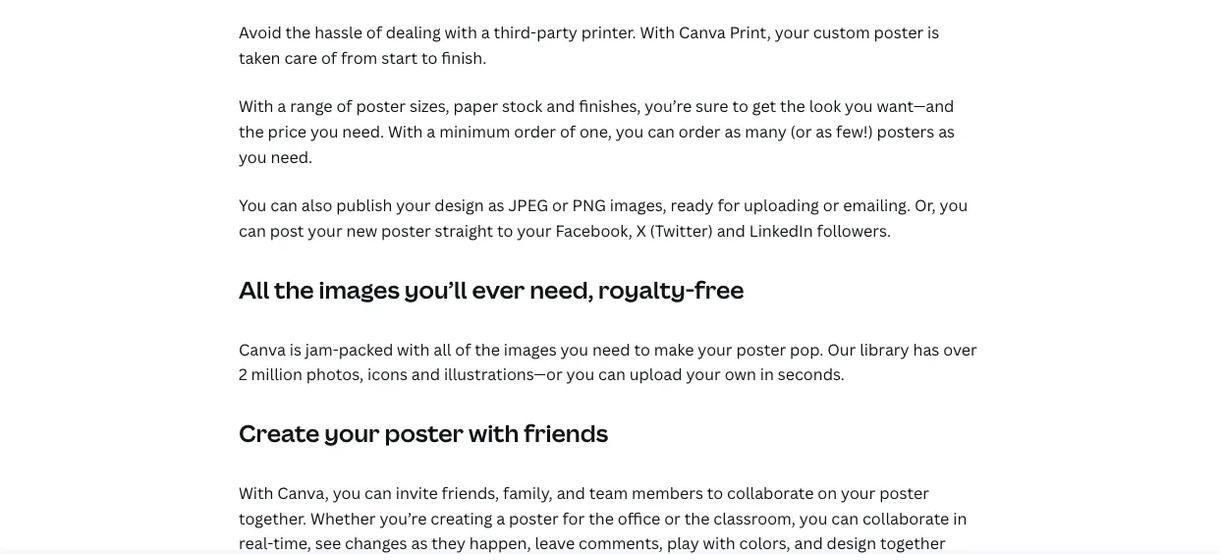 Task type: vqa. For each thing, say whether or not it's contained in the screenshot.
as inside the With Canva, you can invite friends, family, and team members to collaborate on your poster together. Whether you're creating a poster for the office or the classroom, you can collaborate in real-time, see changes as they happen, leave comments, play with colors, and design togeth
yes



Task type: describe. For each thing, give the bounding box(es) containing it.
pop.
[[790, 339, 824, 360]]

office
[[618, 508, 660, 529]]

time,
[[273, 533, 311, 554]]

and inside 'canva is jam-packed with all of the images you need to make your poster pop. our library has over 2 million photos, icons and illustrations—or you can upload your own in seconds.'
[[411, 364, 440, 385]]

hassle
[[315, 22, 362, 43]]

with canva, you can invite friends, family, and team members to collaborate on your poster together. whether you're creating a poster for the office or the classroom, you can collaborate in real-time, see changes as they happen, leave comments, play with colors, and design togeth
[[239, 483, 967, 554]]

1 order from the left
[[514, 121, 556, 142]]

friends
[[524, 417, 608, 449]]

followers.
[[817, 220, 891, 241]]

0 horizontal spatial or
[[552, 195, 568, 216]]

and right colors,
[[794, 533, 823, 554]]

whether
[[310, 508, 376, 529]]

the up (or
[[780, 96, 805, 117]]

creating
[[431, 508, 492, 529]]

care
[[284, 47, 317, 68]]

from
[[341, 47, 377, 68]]

1 vertical spatial collaborate
[[862, 508, 949, 529]]

you up whether
[[333, 483, 361, 504]]

0 horizontal spatial collaborate
[[727, 483, 814, 504]]

also
[[301, 195, 332, 216]]

you're inside with a range of poster sizes, paper stock and finishes, you're sure to get the look you want—and the price you need. with a minimum order of one, you can order as many (or as few!) posters as you need.
[[645, 96, 692, 117]]

the down team
[[589, 508, 614, 529]]

with inside with canva, you can invite friends, family, and team members to collaborate on your poster together. whether you're creating a poster for the office or the classroom, you can collaborate in real-time, see changes as they happen, leave comments, play with colors, and design togeth
[[703, 533, 735, 554]]

need
[[592, 339, 630, 360]]

you
[[239, 195, 267, 216]]

uploading
[[744, 195, 819, 216]]

as inside with canva, you can invite friends, family, and team members to collaborate on your poster together. whether you're creating a poster for the office or the classroom, you can collaborate in real-time, see changes as they happen, leave comments, play with colors, and design togeth
[[411, 533, 428, 554]]

and inside you can also publish your design as jpeg or png images, ready for uploading or emailing. or, you can post your new poster straight to your facebook, x (twitter) and linkedin followers.
[[717, 220, 745, 241]]

facebook,
[[555, 220, 632, 241]]

need,
[[530, 274, 594, 306]]

real-
[[239, 533, 273, 554]]

as down sure
[[724, 121, 741, 142]]

the inside avoid the hassle of dealing with a third-party printer. with canva print, your custom poster is taken care of from start to finish.
[[285, 22, 311, 43]]

a up price
[[277, 96, 286, 117]]

million
[[251, 364, 302, 385]]

of inside 'canva is jam-packed with all of the images you need to make your poster pop. our library has over 2 million photos, icons and illustrations—or you can upload your own in seconds.'
[[455, 339, 471, 360]]

friends,
[[442, 483, 499, 504]]

with up price
[[239, 96, 274, 117]]

you down on
[[799, 508, 828, 529]]

printer.
[[581, 22, 636, 43]]

to inside 'canva is jam-packed with all of the images you need to make your poster pop. our library has over 2 million photos, icons and illustrations—or you can upload your own in seconds.'
[[634, 339, 650, 360]]

create your poster with friends
[[239, 417, 608, 449]]

free
[[695, 274, 744, 306]]

jam-
[[305, 339, 339, 360]]

a inside avoid the hassle of dealing with a third-party printer. with canva print, your custom poster is taken care of from start to finish.
[[481, 22, 490, 43]]

see
[[315, 533, 341, 554]]

images,
[[610, 195, 667, 216]]

x
[[636, 220, 646, 241]]

they
[[431, 533, 466, 554]]

0 horizontal spatial need.
[[271, 146, 313, 167]]

the left price
[[239, 121, 264, 142]]

our
[[827, 339, 856, 360]]

third-
[[494, 22, 536, 43]]

poster inside avoid the hassle of dealing with a third-party printer. with canva print, your custom poster is taken care of from start to finish.
[[874, 22, 924, 43]]

your down also
[[308, 220, 342, 241]]

design inside with canva, you can invite friends, family, and team members to collaborate on your poster together. whether you're creating a poster for the office or the classroom, you can collaborate in real-time, see changes as they happen, leave comments, play with colors, and design togeth
[[827, 533, 876, 554]]

poster inside with a range of poster sizes, paper stock and finishes, you're sure to get the look you want—and the price you need. with a minimum order of one, you can order as many (or as few!) posters as you need.
[[356, 96, 406, 117]]

post
[[270, 220, 304, 241]]

with inside 'canva is jam-packed with all of the images you need to make your poster pop. our library has over 2 million photos, icons and illustrations—or you can upload your own in seconds.'
[[397, 339, 430, 360]]

happen,
[[469, 533, 531, 554]]

you up the few!)
[[845, 96, 873, 117]]

classroom,
[[713, 508, 796, 529]]

few!)
[[836, 121, 873, 142]]

you left need
[[560, 339, 588, 360]]

one,
[[579, 121, 612, 142]]

leave
[[535, 533, 575, 554]]

of up from
[[366, 22, 382, 43]]

emailing.
[[843, 195, 911, 216]]

members
[[632, 483, 703, 504]]

you'll
[[404, 274, 467, 306]]

many
[[745, 121, 787, 142]]

images inside 'canva is jam-packed with all of the images you need to make your poster pop. our library has over 2 million photos, icons and illustrations—or you can upload your own in seconds.'
[[504, 339, 557, 360]]

dealing
[[386, 22, 441, 43]]

and inside with a range of poster sizes, paper stock and finishes, you're sure to get the look you want—and the price you need. with a minimum order of one, you can order as many (or as few!) posters as you need.
[[546, 96, 575, 117]]

design inside you can also publish your design as jpeg or png images, ready for uploading or emailing. or, you can post your new poster straight to your facebook, x (twitter) and linkedin followers.
[[435, 195, 484, 216]]

canva is jam-packed with all of the images you need to make your poster pop. our library has over 2 million photos, icons and illustrations—or you can upload your own in seconds.
[[239, 339, 977, 385]]

play
[[667, 533, 699, 554]]

you can also publish your design as jpeg or png images, ready for uploading or emailing. or, you can post your new poster straight to your facebook, x (twitter) and linkedin followers.
[[239, 195, 968, 241]]

finish.
[[441, 47, 487, 68]]

with inside avoid the hassle of dealing with a third-party printer. with canva print, your custom poster is taken care of from start to finish.
[[445, 22, 477, 43]]

poster inside you can also publish your design as jpeg or png images, ready for uploading or emailing. or, you can post your new poster straight to your facebook, x (twitter) and linkedin followers.
[[381, 220, 431, 241]]

over
[[943, 339, 977, 360]]

paper
[[453, 96, 498, 117]]

0 vertical spatial images
[[319, 274, 400, 306]]

party
[[536, 22, 577, 43]]

in inside 'canva is jam-packed with all of the images you need to make your poster pop. our library has over 2 million photos, icons and illustrations—or you can upload your own in seconds.'
[[760, 364, 774, 385]]

look
[[809, 96, 841, 117]]

changes
[[345, 533, 407, 554]]

ready
[[670, 195, 714, 216]]

you inside you can also publish your design as jpeg or png images, ready for uploading or emailing. or, you can post your new poster straight to your facebook, x (twitter) and linkedin followers.
[[940, 195, 968, 216]]

packed
[[339, 339, 393, 360]]

0 vertical spatial need.
[[342, 121, 384, 142]]

to inside avoid the hassle of dealing with a third-party printer. with canva print, your custom poster is taken care of from start to finish.
[[421, 47, 438, 68]]

sure
[[696, 96, 728, 117]]

custom
[[813, 22, 870, 43]]

to inside with canva, you can invite friends, family, and team members to collaborate on your poster together. whether you're creating a poster for the office or the classroom, you can collaborate in real-time, see changes as they happen, leave comments, play with colors, and design togeth
[[707, 483, 723, 504]]

or inside with canva, you can invite friends, family, and team members to collaborate on your poster together. whether you're creating a poster for the office or the classroom, you can collaborate in real-time, see changes as they happen, leave comments, play with colors, and design togeth
[[664, 508, 681, 529]]

the inside 'canva is jam-packed with all of the images you need to make your poster pop. our library has over 2 million photos, icons and illustrations—or you can upload your own in seconds.'
[[475, 339, 500, 360]]

new
[[346, 220, 377, 241]]

want—and
[[877, 96, 954, 117]]

your right publish
[[396, 195, 431, 216]]

avoid
[[239, 22, 282, 43]]

your up own
[[698, 339, 732, 360]]



Task type: locate. For each thing, give the bounding box(es) containing it.
library
[[860, 339, 909, 360]]

0 vertical spatial is
[[927, 22, 939, 43]]

0 vertical spatial canva
[[679, 22, 726, 43]]

canva
[[679, 22, 726, 43], [239, 339, 286, 360]]

and right stock
[[546, 96, 575, 117]]

or down members
[[664, 508, 681, 529]]

1 horizontal spatial is
[[927, 22, 939, 43]]

can up post
[[270, 195, 298, 216]]

can inside 'canva is jam-packed with all of the images you need to make your poster pop. our library has over 2 million photos, icons and illustrations—or you can upload your own in seconds.'
[[598, 364, 626, 385]]

canva up the million
[[239, 339, 286, 360]]

a
[[481, 22, 490, 43], [277, 96, 286, 117], [427, 121, 435, 142], [496, 508, 505, 529]]

order down sure
[[679, 121, 721, 142]]

2 horizontal spatial or
[[823, 195, 839, 216]]

as left jpeg
[[488, 195, 505, 216]]

need. down price
[[271, 146, 313, 167]]

with left "all"
[[397, 339, 430, 360]]

posters
[[877, 121, 934, 142]]

design up the "straight"
[[435, 195, 484, 216]]

for inside with canva, you can invite friends, family, and team members to collaborate on your poster together. whether you're creating a poster for the office or the classroom, you can collaborate in real-time, see changes as they happen, leave comments, play with colors, and design togeth
[[562, 508, 585, 529]]

0 horizontal spatial canva
[[239, 339, 286, 360]]

you're left sure
[[645, 96, 692, 117]]

a down sizes,
[[427, 121, 435, 142]]

for right ready
[[718, 195, 740, 216]]

colors,
[[739, 533, 790, 554]]

need. up publish
[[342, 121, 384, 142]]

can right one,
[[647, 121, 675, 142]]

collaborate
[[727, 483, 814, 504], [862, 508, 949, 529]]

to left get
[[732, 96, 748, 117]]

own
[[725, 364, 756, 385]]

price
[[268, 121, 307, 142]]

with a range of poster sizes, paper stock and finishes, you're sure to get the look you want—and the price you need. with a minimum order of one, you can order as many (or as few!) posters as you need.
[[239, 96, 955, 167]]

taken
[[239, 47, 280, 68]]

to up upload
[[634, 339, 650, 360]]

to inside you can also publish your design as jpeg or png images, ready for uploading or emailing. or, you can post your new poster straight to your facebook, x (twitter) and linkedin followers.
[[497, 220, 513, 241]]

is inside avoid the hassle of dealing with a third-party printer. with canva print, your custom poster is taken care of from start to finish.
[[927, 22, 939, 43]]

1 vertical spatial need.
[[271, 146, 313, 167]]

upload
[[629, 364, 682, 385]]

design down on
[[827, 533, 876, 554]]

poster right custom
[[874, 22, 924, 43]]

is up want—and
[[927, 22, 939, 43]]

you're
[[645, 96, 692, 117], [380, 508, 427, 529]]

straight
[[435, 220, 493, 241]]

1 horizontal spatial design
[[827, 533, 876, 554]]

and left team
[[557, 483, 585, 504]]

need.
[[342, 121, 384, 142], [271, 146, 313, 167]]

your right print,
[[775, 22, 809, 43]]

1 vertical spatial in
[[953, 508, 967, 529]]

1 vertical spatial you're
[[380, 508, 427, 529]]

a up happen,
[[496, 508, 505, 529]]

with up finish.
[[445, 22, 477, 43]]

with inside avoid the hassle of dealing with a third-party printer. with canva print, your custom poster is taken care of from start to finish.
[[640, 22, 675, 43]]

1 vertical spatial is
[[290, 339, 301, 360]]

(or
[[790, 121, 812, 142]]

is left the jam-
[[290, 339, 301, 360]]

your down photos,
[[324, 417, 380, 449]]

a inside with canva, you can invite friends, family, and team members to collaborate on your poster together. whether you're creating a poster for the office or the classroom, you can collaborate in real-time, see changes as they happen, leave comments, play with colors, and design togeth
[[496, 508, 505, 529]]

1 vertical spatial canva
[[239, 339, 286, 360]]

to up 'classroom,' on the right bottom of the page
[[707, 483, 723, 504]]

with down sizes,
[[388, 121, 423, 142]]

with right printer.
[[640, 22, 675, 43]]

you down need
[[566, 364, 594, 385]]

0 vertical spatial for
[[718, 195, 740, 216]]

poster right new
[[381, 220, 431, 241]]

0 vertical spatial in
[[760, 364, 774, 385]]

for up leave
[[562, 508, 585, 529]]

photos,
[[306, 364, 364, 385]]

images up illustrations—or
[[504, 339, 557, 360]]

(twitter)
[[650, 220, 713, 241]]

as inside you can also publish your design as jpeg or png images, ready for uploading or emailing. or, you can post your new poster straight to your facebook, x (twitter) and linkedin followers.
[[488, 195, 505, 216]]

you right or,
[[940, 195, 968, 216]]

of left one,
[[560, 121, 576, 142]]

can left 'invite'
[[365, 483, 392, 504]]

0 horizontal spatial in
[[760, 364, 774, 385]]

can inside with a range of poster sizes, paper stock and finishes, you're sure to get the look you want—and the price you need. with a minimum order of one, you can order as many (or as few!) posters as you need.
[[647, 121, 675, 142]]

images down new
[[319, 274, 400, 306]]

you're down 'invite'
[[380, 508, 427, 529]]

0 vertical spatial collaborate
[[727, 483, 814, 504]]

can
[[647, 121, 675, 142], [270, 195, 298, 216], [239, 220, 266, 241], [598, 364, 626, 385], [365, 483, 392, 504], [831, 508, 859, 529]]

invite
[[396, 483, 438, 504]]

with right 'play'
[[703, 533, 735, 554]]

royalty-
[[598, 274, 695, 306]]

seconds.
[[778, 364, 845, 385]]

you down finishes,
[[616, 121, 644, 142]]

to
[[421, 47, 438, 68], [732, 96, 748, 117], [497, 220, 513, 241], [634, 339, 650, 360], [707, 483, 723, 504]]

1 horizontal spatial you're
[[645, 96, 692, 117]]

your inside with canva, you can invite friends, family, and team members to collaborate on your poster together. whether you're creating a poster for the office or the classroom, you can collaborate in real-time, see changes as they happen, leave comments, play with colors, and design togeth
[[841, 483, 876, 504]]

can down on
[[831, 508, 859, 529]]

to inside with a range of poster sizes, paper stock and finishes, you're sure to get the look you want—and the price you need. with a minimum order of one, you can order as many (or as few!) posters as you need.
[[732, 96, 748, 117]]

0 horizontal spatial design
[[435, 195, 484, 216]]

or
[[552, 195, 568, 216], [823, 195, 839, 216], [664, 508, 681, 529]]

can down you
[[239, 220, 266, 241]]

has
[[913, 339, 939, 360]]

0 horizontal spatial for
[[562, 508, 585, 529]]

team
[[589, 483, 628, 504]]

with
[[445, 22, 477, 43], [397, 339, 430, 360], [469, 417, 519, 449], [703, 533, 735, 554]]

with inside with canva, you can invite friends, family, and team members to collaborate on your poster together. whether you're creating a poster for the office or the classroom, you can collaborate in real-time, see changes as they happen, leave comments, play with colors, and design togeth
[[239, 483, 274, 504]]

with up the together.
[[239, 483, 274, 504]]

the up 'play'
[[684, 508, 710, 529]]

the up illustrations—or
[[475, 339, 500, 360]]

all
[[433, 339, 451, 360]]

design
[[435, 195, 484, 216], [827, 533, 876, 554]]

poster right on
[[879, 483, 929, 504]]

finishes,
[[579, 96, 641, 117]]

poster inside 'canva is jam-packed with all of the images you need to make your poster pop. our library has over 2 million photos, icons and illustrations—or you can upload your own in seconds.'
[[736, 339, 786, 360]]

you up you
[[239, 146, 267, 167]]

0 vertical spatial design
[[435, 195, 484, 216]]

1 vertical spatial for
[[562, 508, 585, 529]]

your inside avoid the hassle of dealing with a third-party printer. with canva print, your custom poster is taken care of from start to finish.
[[775, 22, 809, 43]]

poster up own
[[736, 339, 786, 360]]

canva left print,
[[679, 22, 726, 43]]

in
[[760, 364, 774, 385], [953, 508, 967, 529]]

illustrations—or
[[444, 364, 563, 385]]

your down jpeg
[[517, 220, 552, 241]]

stock
[[502, 96, 543, 117]]

or left png
[[552, 195, 568, 216]]

avoid the hassle of dealing with a third-party printer. with canva print, your custom poster is taken care of from start to finish.
[[239, 22, 939, 68]]

0 horizontal spatial images
[[319, 274, 400, 306]]

canva inside 'canva is jam-packed with all of the images you need to make your poster pop. our library has over 2 million photos, icons and illustrations—or you can upload your own in seconds.'
[[239, 339, 286, 360]]

to down the dealing
[[421, 47, 438, 68]]

1 horizontal spatial for
[[718, 195, 740, 216]]

make
[[654, 339, 694, 360]]

jpeg
[[508, 195, 548, 216]]

you
[[845, 96, 873, 117], [310, 121, 338, 142], [616, 121, 644, 142], [239, 146, 267, 167], [940, 195, 968, 216], [560, 339, 588, 360], [566, 364, 594, 385], [333, 483, 361, 504], [799, 508, 828, 529]]

family,
[[503, 483, 553, 504]]

png
[[572, 195, 606, 216]]

poster down family,
[[509, 508, 559, 529]]

minimum
[[439, 121, 510, 142]]

start
[[381, 47, 418, 68]]

for inside you can also publish your design as jpeg or png images, ready for uploading or emailing. or, you can post your new poster straight to your facebook, x (twitter) and linkedin followers.
[[718, 195, 740, 216]]

and down "all"
[[411, 364, 440, 385]]

get
[[752, 96, 776, 117]]

can down need
[[598, 364, 626, 385]]

1 horizontal spatial canva
[[679, 22, 726, 43]]

canva inside avoid the hassle of dealing with a third-party printer. with canva print, your custom poster is taken care of from start to finish.
[[679, 22, 726, 43]]

0 horizontal spatial you're
[[380, 508, 427, 529]]

1 horizontal spatial collaborate
[[862, 508, 949, 529]]

you're inside with canva, you can invite friends, family, and team members to collaborate on your poster together. whether you're creating a poster for the office or the classroom, you can collaborate in real-time, see changes as they happen, leave comments, play with colors, and design togeth
[[380, 508, 427, 529]]

with down illustrations—or
[[469, 417, 519, 449]]

publish
[[336, 195, 392, 216]]

and right '(twitter)'
[[717, 220, 745, 241]]

a left "third-"
[[481, 22, 490, 43]]

order down stock
[[514, 121, 556, 142]]

for
[[718, 195, 740, 216], [562, 508, 585, 529]]

0 horizontal spatial order
[[514, 121, 556, 142]]

on
[[818, 483, 837, 504]]

1 horizontal spatial in
[[953, 508, 967, 529]]

print,
[[730, 22, 771, 43]]

1 horizontal spatial images
[[504, 339, 557, 360]]

comments,
[[579, 533, 663, 554]]

or up followers.
[[823, 195, 839, 216]]

all
[[239, 274, 269, 306]]

1 horizontal spatial or
[[664, 508, 681, 529]]

order
[[514, 121, 556, 142], [679, 121, 721, 142]]

of
[[366, 22, 382, 43], [321, 47, 337, 68], [336, 96, 352, 117], [560, 121, 576, 142], [455, 339, 471, 360]]

1 horizontal spatial need.
[[342, 121, 384, 142]]

0 vertical spatial you're
[[645, 96, 692, 117]]

all the images you'll ever need, royalty-free
[[239, 274, 744, 306]]

1 vertical spatial images
[[504, 339, 557, 360]]

of right "all"
[[455, 339, 471, 360]]

as right (or
[[816, 121, 832, 142]]

poster left sizes,
[[356, 96, 406, 117]]

of down hassle
[[321, 47, 337, 68]]

to down jpeg
[[497, 220, 513, 241]]

canva,
[[277, 483, 329, 504]]

is inside 'canva is jam-packed with all of the images you need to make your poster pop. our library has over 2 million photos, icons and illustrations—or you can upload your own in seconds.'
[[290, 339, 301, 360]]

1 vertical spatial design
[[827, 533, 876, 554]]

as down want—and
[[938, 121, 955, 142]]

linkedin
[[749, 220, 813, 241]]

your right on
[[841, 483, 876, 504]]

you down range
[[310, 121, 338, 142]]

the up care
[[285, 22, 311, 43]]

poster
[[874, 22, 924, 43], [356, 96, 406, 117], [381, 220, 431, 241], [736, 339, 786, 360], [385, 417, 464, 449], [879, 483, 929, 504], [509, 508, 559, 529]]

your left own
[[686, 364, 721, 385]]

the
[[285, 22, 311, 43], [780, 96, 805, 117], [239, 121, 264, 142], [274, 274, 314, 306], [475, 339, 500, 360], [589, 508, 614, 529], [684, 508, 710, 529]]

create
[[239, 417, 320, 449]]

icons
[[367, 364, 408, 385]]

0 horizontal spatial is
[[290, 339, 301, 360]]

2 order from the left
[[679, 121, 721, 142]]

with
[[640, 22, 675, 43], [239, 96, 274, 117], [388, 121, 423, 142], [239, 483, 274, 504]]

of right range
[[336, 96, 352, 117]]

poster up 'invite'
[[385, 417, 464, 449]]

ever
[[472, 274, 525, 306]]

together.
[[239, 508, 307, 529]]

1 horizontal spatial order
[[679, 121, 721, 142]]

2
[[239, 364, 247, 385]]

or,
[[914, 195, 936, 216]]

the right all
[[274, 274, 314, 306]]

range
[[290, 96, 333, 117]]

in inside with canva, you can invite friends, family, and team members to collaborate on your poster together. whether you're creating a poster for the office or the classroom, you can collaborate in real-time, see changes as they happen, leave comments, play with colors, and design togeth
[[953, 508, 967, 529]]

your
[[775, 22, 809, 43], [396, 195, 431, 216], [308, 220, 342, 241], [517, 220, 552, 241], [698, 339, 732, 360], [686, 364, 721, 385], [324, 417, 380, 449], [841, 483, 876, 504]]

as left they
[[411, 533, 428, 554]]

images
[[319, 274, 400, 306], [504, 339, 557, 360]]

sizes,
[[410, 96, 450, 117]]



